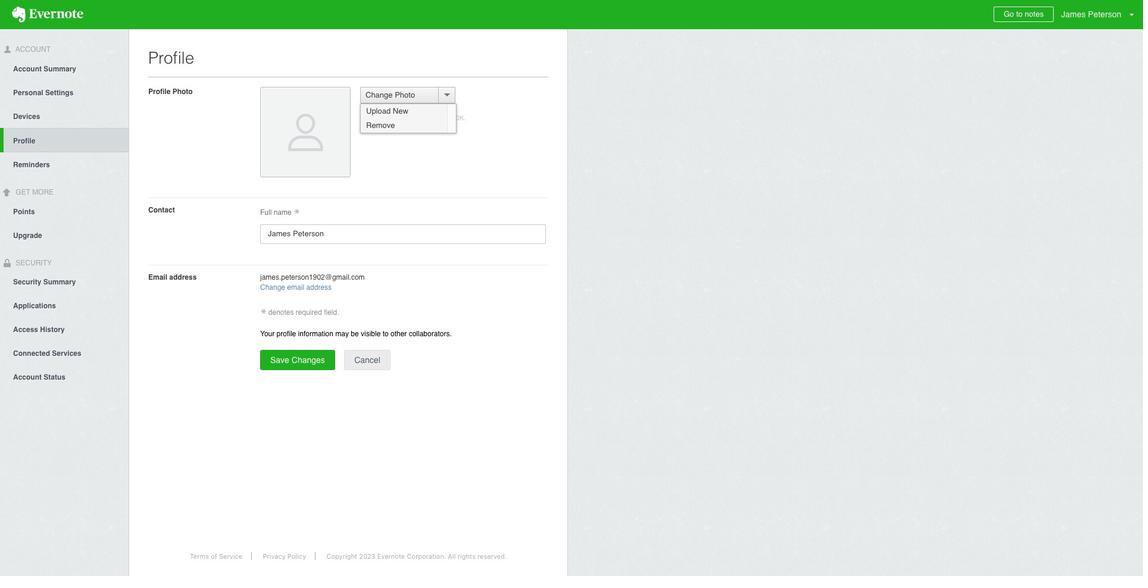 Task type: locate. For each thing, give the bounding box(es) containing it.
profile inside 'link'
[[13, 137, 35, 145]]

visible
[[361, 330, 381, 339]]

evernote link
[[0, 0, 95, 29]]

summary up personal settings link
[[44, 65, 76, 73]]

to
[[1017, 10, 1023, 18], [383, 330, 389, 339]]

upload
[[366, 107, 391, 116]]

james peterson
[[1062, 10, 1122, 19]]

0 horizontal spatial to
[[383, 330, 389, 339]]

security for security summary
[[13, 278, 41, 287]]

your profile information may be visible to other collaborators.
[[260, 330, 452, 339]]

summary
[[44, 65, 76, 73], [43, 278, 76, 287]]

account summary
[[13, 65, 76, 73]]

go to notes
[[1004, 10, 1044, 18]]

be
[[351, 330, 359, 339]]

james
[[1062, 10, 1086, 19]]

change
[[366, 91, 393, 99], [260, 284, 285, 292]]

account up personal
[[13, 65, 42, 73]]

change left email
[[260, 284, 285, 292]]

more
[[32, 188, 54, 196]]

to right go
[[1017, 10, 1023, 18]]

1 vertical spatial to
[[383, 330, 389, 339]]

0 horizontal spatial change
[[260, 284, 285, 292]]

account summary link
[[0, 56, 129, 80]]

1 horizontal spatial photo
[[395, 91, 415, 99]]

james.peterson1902@gmail.com change email address
[[260, 274, 365, 292]]

security
[[14, 259, 52, 267], [13, 278, 41, 287]]

1 vertical spatial profile
[[148, 88, 171, 96]]

0 horizontal spatial address
[[169, 274, 197, 282]]

account for account status
[[13, 374, 42, 382]]

rights
[[458, 553, 476, 561]]

name
[[274, 208, 292, 217]]

1 horizontal spatial address
[[306, 284, 332, 292]]

0 vertical spatial account
[[14, 45, 51, 54]]

services
[[52, 350, 81, 358]]

change up upload
[[366, 91, 393, 99]]

1 vertical spatial change
[[260, 284, 285, 292]]

address right email
[[169, 274, 197, 282]]

account for account
[[14, 45, 51, 54]]

1 horizontal spatial to
[[1017, 10, 1023, 18]]

summary up the applications link
[[43, 278, 76, 287]]

0 vertical spatial security
[[14, 259, 52, 267]]

0 vertical spatial summary
[[44, 65, 76, 73]]

personal settings link
[[0, 80, 129, 104]]

0 vertical spatial to
[[1017, 10, 1023, 18]]

email address
[[148, 274, 197, 282]]

1 vertical spatial account
[[13, 65, 42, 73]]

security up applications
[[13, 278, 41, 287]]

account
[[14, 45, 51, 54], [13, 65, 42, 73], [13, 374, 42, 382]]

1 vertical spatial security
[[13, 278, 41, 287]]

1 vertical spatial summary
[[43, 278, 76, 287]]

go
[[1004, 10, 1015, 18]]

access
[[13, 326, 38, 334]]

reminders link
[[0, 152, 129, 176]]

account status link
[[0, 365, 129, 389]]

email
[[287, 284, 304, 292]]

copyright 2023 evernote corporation. all rights reserved.
[[327, 553, 507, 561]]

applications link
[[0, 294, 129, 318]]

2 vertical spatial account
[[13, 374, 42, 382]]

email
[[148, 274, 167, 282]]

None submit
[[260, 350, 335, 371], [344, 350, 391, 371], [260, 350, 335, 371], [344, 350, 391, 371]]

security up security summary
[[14, 259, 52, 267]]

profile photo
[[148, 88, 193, 96]]

account up account summary
[[14, 45, 51, 54]]

access history
[[13, 326, 65, 334]]

policy
[[288, 553, 306, 561]]

address down james.peterson1902@gmail.com
[[306, 284, 332, 292]]

peterson
[[1089, 10, 1122, 19]]

0 vertical spatial change
[[366, 91, 393, 99]]

1 vertical spatial address
[[306, 284, 332, 292]]

photo
[[173, 88, 193, 96], [395, 91, 415, 99]]

700k.
[[449, 114, 466, 122]]

2 vertical spatial profile
[[13, 137, 35, 145]]

.jpg, .gif, or .png. max file size 700k.
[[360, 114, 466, 122]]

address inside james.peterson1902@gmail.com change email address
[[306, 284, 332, 292]]

account down connected
[[13, 374, 42, 382]]

change inside james.peterson1902@gmail.com change email address
[[260, 284, 285, 292]]

0 horizontal spatial photo
[[173, 88, 193, 96]]

evernote image
[[0, 7, 95, 23]]

2023
[[359, 553, 376, 561]]

address
[[169, 274, 197, 282], [306, 284, 332, 292]]

privacy
[[263, 553, 286, 561]]

security for security
[[14, 259, 52, 267]]

profile
[[148, 48, 194, 67], [148, 88, 171, 96], [13, 137, 35, 145]]

may
[[336, 330, 349, 339]]

profile
[[277, 330, 296, 339]]

security summary
[[13, 278, 76, 287]]

collaborators.
[[409, 330, 452, 339]]

devices
[[13, 112, 40, 121]]

full
[[260, 208, 272, 217]]

.gif,
[[375, 114, 385, 122]]

james.peterson1902@gmail.com
[[260, 274, 365, 282]]

to inside go to notes link
[[1017, 10, 1023, 18]]

history
[[40, 326, 65, 334]]

photo for change photo
[[395, 91, 415, 99]]

privacy policy
[[263, 553, 306, 561]]

to left other
[[383, 330, 389, 339]]

1 horizontal spatial change
[[366, 91, 393, 99]]

denotes
[[269, 309, 294, 317]]

.jpg,
[[360, 114, 373, 122]]

new
[[393, 107, 409, 116]]



Task type: vqa. For each thing, say whether or not it's contained in the screenshot.
"Summary" inside SECURITY SUMMARY link
yes



Task type: describe. For each thing, give the bounding box(es) containing it.
connected
[[13, 350, 50, 358]]

information
[[298, 330, 334, 339]]

required
[[296, 309, 322, 317]]

of
[[211, 553, 217, 561]]

settings
[[45, 89, 73, 97]]

all
[[448, 553, 456, 561]]

get
[[16, 188, 30, 196]]

reserved.
[[478, 553, 507, 561]]

copyright
[[327, 553, 357, 561]]

field.
[[324, 309, 339, 317]]

other
[[391, 330, 407, 339]]

access history link
[[0, 318, 129, 342]]

go to notes link
[[994, 7, 1054, 22]]

evernote
[[377, 553, 405, 561]]

photo for profile photo
[[173, 88, 193, 96]]

james peterson link
[[1059, 0, 1144, 29]]

change photo
[[366, 91, 415, 99]]

upgrade link
[[0, 223, 129, 247]]

0 vertical spatial address
[[169, 274, 197, 282]]

applications
[[13, 302, 56, 311]]

terms of service
[[190, 553, 242, 561]]

personal
[[13, 89, 43, 97]]

get more
[[14, 188, 54, 196]]

file
[[425, 114, 434, 122]]

service
[[219, 553, 242, 561]]

personal settings
[[13, 89, 73, 97]]

connected services link
[[0, 342, 129, 365]]

upload new remove
[[366, 107, 409, 130]]

or
[[387, 114, 393, 122]]

profile link
[[4, 128, 129, 152]]

denotes required field.
[[267, 309, 339, 317]]

0 vertical spatial profile
[[148, 48, 194, 67]]

status
[[44, 374, 66, 382]]

points link
[[0, 199, 129, 223]]

account for account summary
[[13, 65, 42, 73]]

full name
[[260, 208, 294, 217]]

account status
[[13, 374, 66, 382]]

privacy policy link
[[254, 553, 316, 561]]

profile for the profile 'link'
[[13, 137, 35, 145]]

corporation.
[[407, 553, 446, 561]]

your
[[260, 330, 275, 339]]

security summary link
[[0, 270, 129, 294]]

terms of service link
[[181, 553, 252, 561]]

devices link
[[0, 104, 129, 128]]

connected services
[[13, 350, 81, 358]]

summary for account summary
[[44, 65, 76, 73]]

points
[[13, 208, 35, 216]]

change email address link
[[260, 284, 332, 292]]

terms
[[190, 553, 209, 561]]

notes
[[1025, 10, 1044, 18]]

summary for security summary
[[43, 278, 76, 287]]

upgrade
[[13, 231, 42, 240]]

Full name text field
[[260, 225, 546, 244]]

max
[[411, 114, 423, 122]]

reminders
[[13, 161, 50, 169]]

remove
[[366, 121, 395, 130]]

profile for profile photo
[[148, 88, 171, 96]]

contact
[[148, 206, 175, 214]]

.png.
[[395, 114, 409, 122]]

size
[[435, 114, 447, 122]]



